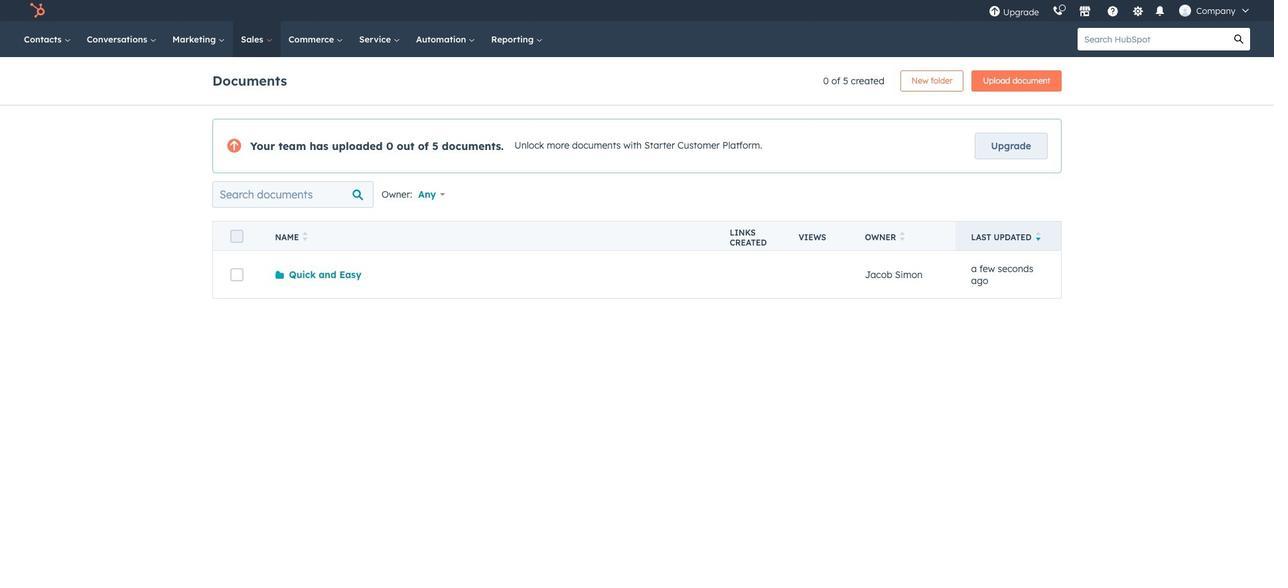 Task type: describe. For each thing, give the bounding box(es) containing it.
marketplaces image
[[1080, 6, 1091, 18]]

jacob simon image
[[1180, 5, 1192, 17]]

descending sort. press to sort ascending. image
[[1036, 232, 1041, 241]]

Search HubSpot search field
[[1078, 28, 1228, 50]]

press to sort. image for 1st press to sort. element from the left
[[303, 232, 308, 241]]



Task type: vqa. For each thing, say whether or not it's contained in the screenshot.
the topmost my
no



Task type: locate. For each thing, give the bounding box(es) containing it.
1 horizontal spatial press to sort. image
[[901, 232, 906, 241]]

2 press to sort. image from the left
[[901, 232, 906, 241]]

1 press to sort. image from the left
[[303, 232, 308, 241]]

press to sort. element
[[303, 232, 308, 243], [901, 232, 906, 243]]

descending sort. press to sort ascending. element
[[1036, 232, 1041, 243]]

Search search field
[[212, 181, 374, 208]]

2 press to sort. element from the left
[[901, 232, 906, 243]]

press to sort. image
[[303, 232, 308, 241], [901, 232, 906, 241]]

banner
[[212, 66, 1062, 92]]

0 horizontal spatial press to sort. element
[[303, 232, 308, 243]]

menu
[[983, 0, 1259, 21]]

1 press to sort. element from the left
[[303, 232, 308, 243]]

press to sort. image for first press to sort. element from the right
[[901, 232, 906, 241]]

1 horizontal spatial press to sort. element
[[901, 232, 906, 243]]

0 horizontal spatial press to sort. image
[[303, 232, 308, 241]]



